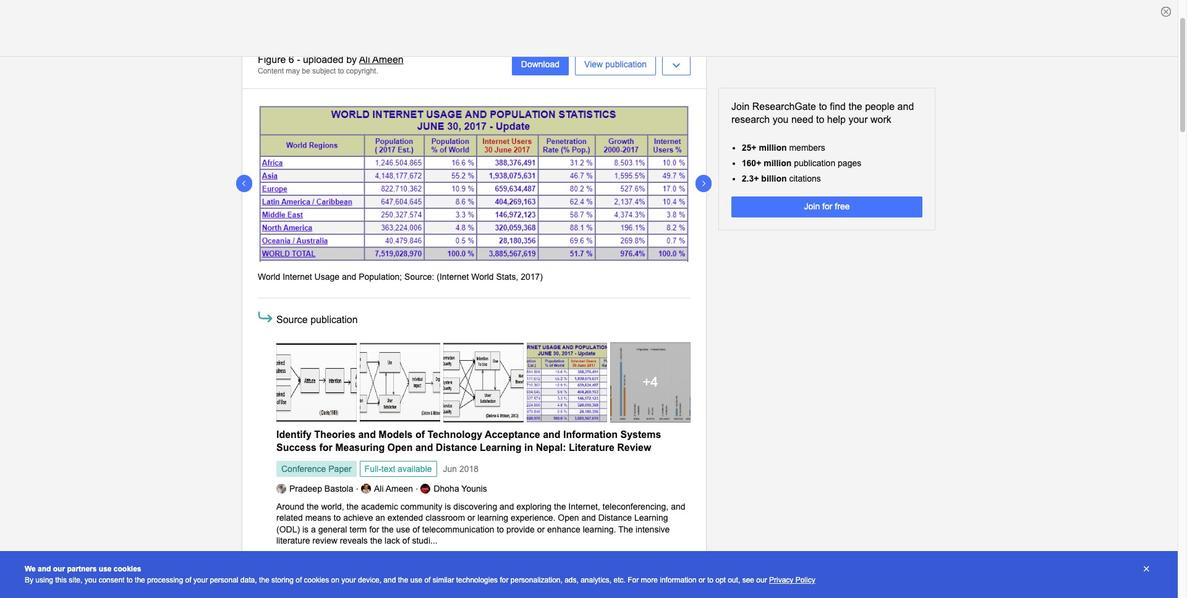 Task type: vqa. For each thing, say whether or not it's contained in the screenshot.
Technology
yes



Task type: describe. For each thing, give the bounding box(es) containing it.
the up means
[[307, 502, 319, 512]]

learning
[[478, 514, 509, 524]]

source
[[277, 315, 308, 326]]

research
[[732, 114, 770, 125]]

publication for view publication
[[606, 60, 647, 69]]

2018
[[460, 464, 479, 474]]

jun
[[443, 464, 457, 474]]

a
[[311, 525, 316, 535]]

2.3+
[[742, 174, 759, 184]]

experience.
[[511, 514, 556, 524]]

and up nepal:
[[543, 430, 561, 440]]

2 world from the left
[[472, 272, 494, 282]]

ali ameen image
[[361, 484, 371, 494]]

be
[[302, 67, 310, 75]]

view publication
[[585, 60, 647, 69]]

use inside the around the world, the academic community is discovering and exploring the internet, teleconferencing, and related means to achieve an extended classroom or learning experience. open and distance learning (odl) is a general term for the use of telecommunication to provide or enhance learning. the intensive literature review reveals the lack of studi...
[[396, 525, 410, 535]]

see
[[743, 577, 755, 585]]

open inside the 'identify theories and models of technology acceptance and information systems success for measuring open and distance learning in nepal: literature review'
[[388, 443, 413, 453]]

1 vertical spatial you
[[85, 577, 97, 585]]

0 vertical spatial million
[[759, 143, 787, 153]]

2017)
[[521, 272, 543, 282]]

classroom
[[426, 514, 465, 524]]

dhoha younis link
[[421, 484, 487, 494]]

for right technologies
[[500, 577, 509, 585]]

25+ million members 160+ million publication pages 2.3+ billion citations
[[742, 143, 862, 184]]

consent
[[99, 577, 125, 585]]

nepal:
[[536, 443, 566, 453]]

of inside the 'identify theories and models of technology acceptance and information systems success for measuring open and distance learning in nepal: literature review'
[[416, 430, 425, 440]]

out,
[[728, 577, 741, 585]]

to down learning
[[497, 525, 504, 535]]

text
[[382, 464, 396, 474]]

2 size m image from the left
[[560, 383, 575, 398]]

etc.
[[614, 577, 626, 585]]

1 world from the left
[[258, 272, 280, 282]]

privacy
[[770, 577, 794, 585]]

pradeep bastola image
[[277, 484, 286, 494]]

review
[[618, 443, 652, 453]]

in
[[525, 443, 533, 453]]

and inside join researchgate to find the people and research you need to help your work
[[898, 101, 914, 112]]

technology
[[428, 430, 483, 440]]

learning.
[[583, 525, 616, 535]]

(odl)
[[277, 525, 300, 535]]

the up enhance
[[554, 502, 566, 512]]

conference paper
[[281, 464, 352, 474]]

the up lack
[[382, 525, 394, 535]]

ali ameen
[[374, 484, 413, 494]]

2 horizontal spatial or
[[699, 577, 706, 585]]

personal
[[210, 577, 238, 585]]

data,
[[241, 577, 257, 585]]

and up measuring
[[358, 430, 376, 440]]

identify theories and models of technology acceptance and information systems success for measuring open and distance learning in nepal: literature review link
[[277, 430, 661, 453]]

information
[[564, 430, 618, 440]]

ali inside figure 6 - uploaded by ali ameen content may be subject to copyright.
[[359, 54, 370, 65]]

using
[[35, 577, 53, 585]]

stats,
[[496, 272, 519, 282]]

1 vertical spatial use
[[99, 565, 112, 574]]

full-text available
[[365, 464, 432, 474]]

world internet usage and population; source: (internet world stats, 2017)
[[258, 272, 543, 282]]

we and our partners use cookies
[[25, 565, 141, 574]]

around
[[277, 502, 304, 512]]

related
[[277, 514, 303, 524]]

free
[[835, 202, 850, 212]]

opt
[[716, 577, 726, 585]]

to left 'opt'
[[708, 577, 714, 585]]

and right teleconferencing,
[[671, 502, 686, 512]]

1 horizontal spatial size m image
[[393, 383, 408, 398]]

0 vertical spatial cookies
[[114, 565, 141, 574]]

1 horizontal spatial ali
[[374, 484, 384, 494]]

0 horizontal spatial or
[[468, 514, 475, 524]]

view publication link
[[575, 55, 656, 76]]

0 horizontal spatial your
[[194, 577, 208, 585]]

-
[[297, 54, 300, 65]]

join for join researchgate to find the people and research you need to help your work
[[732, 101, 750, 112]]

you inside join researchgate to find the people and research you need to help your work
[[773, 114, 789, 125]]

publication for source publication
[[311, 315, 358, 326]]

site,
[[69, 577, 83, 585]]

conference
[[281, 464, 326, 474]]

0 horizontal spatial size m image
[[256, 308, 275, 327]]

for inside the 'identify theories and models of technology acceptance and information systems success for measuring open and distance learning in nepal: literature review'
[[319, 443, 333, 453]]

measuring
[[335, 443, 385, 453]]

usage
[[315, 272, 340, 282]]

help
[[828, 114, 846, 125]]

0 vertical spatial our
[[53, 565, 65, 574]]

the inside join researchgate to find the people and research you need to help your work
[[849, 101, 863, 112]]

by
[[25, 577, 33, 585]]

pradeep bastola link
[[277, 484, 354, 494]]

✕ button
[[1141, 564, 1154, 575]]

identify theories and models of technology acceptance and information systems success for measuring open and distance learning in nepal: literature review
[[277, 430, 661, 453]]

join researchgate to find the people and research you need to help your work
[[732, 101, 914, 125]]

means
[[305, 514, 331, 524]]

telecommunication
[[422, 525, 495, 535]]

this
[[55, 577, 67, 585]]

world internet usage and population; source: (internet world stats, 2017) image
[[258, 105, 691, 262]]

dhoha
[[434, 484, 459, 494]]

younis
[[462, 484, 487, 494]]

studi...
[[412, 536, 438, 546]]

learning inside the around the world, the academic community is discovering and exploring the internet, teleconferencing, and related means to achieve an extended classroom or learning experience. open and distance learning (odl) is a general term for the use of telecommunication to provide or enhance learning. the intensive literature review reveals the lack of studi...
[[635, 514, 668, 524]]

the left lack
[[370, 536, 382, 546]]

and right usage
[[342, 272, 356, 282]]

learning inside the 'identify theories and models of technology acceptance and information systems success for measuring open and distance learning in nepal: literature review'
[[480, 443, 522, 453]]

download link
[[512, 55, 569, 76]]

for inside the around the world, the academic community is discovering and exploring the internet, teleconferencing, and related means to achieve an extended classroom or learning experience. open and distance learning (odl) is a general term for the use of telecommunication to provide or enhance learning. the intensive literature review reveals the lack of studi...
[[369, 525, 380, 535]]

members
[[790, 143, 826, 153]]

1 vertical spatial ali ameen link
[[361, 484, 413, 494]]

exploring
[[517, 502, 552, 512]]

models
[[379, 430, 413, 440]]



Task type: locate. For each thing, give the bounding box(es) containing it.
your right on
[[342, 577, 356, 585]]

0 vertical spatial ali ameen link
[[359, 54, 404, 65]]

world,
[[321, 502, 344, 512]]

internet
[[283, 272, 312, 282]]

ameen inside figure 6 - uploaded by ali ameen content may be subject to copyright.
[[372, 54, 404, 65]]

1 vertical spatial cookies
[[304, 577, 329, 585]]

0 horizontal spatial cookies
[[114, 565, 141, 574]]

to left find
[[819, 101, 828, 112]]

our up this
[[53, 565, 65, 574]]

copyright.
[[346, 67, 378, 75]]

source publication
[[277, 315, 358, 326]]

teleconferencing,
[[603, 502, 669, 512]]

size m image left source
[[256, 308, 275, 327]]

1 horizontal spatial publication
[[606, 60, 647, 69]]

size m image up technology
[[476, 383, 491, 398]]

size m image up models
[[393, 383, 408, 398]]

2 horizontal spatial size m image
[[643, 383, 658, 398]]

2 vertical spatial or
[[699, 577, 706, 585]]

and right people
[[898, 101, 914, 112]]

the left processing
[[135, 577, 145, 585]]

on
[[331, 577, 340, 585]]

or down 'experience.'
[[537, 525, 545, 535]]

0 horizontal spatial ali
[[359, 54, 370, 65]]

privacy policy link
[[770, 577, 816, 585]]

device,
[[358, 577, 382, 585]]

0 vertical spatial ameen
[[372, 54, 404, 65]]

you down the researchgate
[[773, 114, 789, 125]]

✕
[[1144, 565, 1150, 574]]

for left the "free"
[[823, 202, 833, 212]]

join down citations
[[804, 202, 820, 212]]

to right consent
[[127, 577, 133, 585]]

0 vertical spatial is
[[445, 502, 451, 512]]

25+
[[742, 143, 757, 153]]

0 horizontal spatial learning
[[480, 443, 522, 453]]

1 horizontal spatial open
[[558, 514, 579, 524]]

the up achieve
[[347, 502, 359, 512]]

paper
[[329, 464, 352, 474]]

for down 'theories'
[[319, 443, 333, 453]]

publication
[[606, 60, 647, 69], [794, 158, 836, 168], [311, 315, 358, 326]]

personalization,
[[511, 577, 563, 585]]

1 vertical spatial our
[[757, 577, 767, 585]]

join
[[732, 101, 750, 112], [804, 202, 820, 212]]

1 horizontal spatial learning
[[635, 514, 668, 524]]

2 horizontal spatial publication
[[794, 158, 836, 168]]

dhoha younis image
[[421, 484, 431, 494]]

around the world, the academic community is discovering and exploring the internet, teleconferencing, and related means to achieve an extended classroom or learning experience. open and distance learning (odl) is a general term for the use of telecommunication to provide or enhance learning. the intensive literature review reveals the lack of studi...
[[277, 502, 686, 546]]

join up research
[[732, 101, 750, 112]]

1 vertical spatial publication
[[794, 158, 836, 168]]

learning up intensive
[[635, 514, 668, 524]]

1 horizontal spatial is
[[445, 502, 451, 512]]

join inside join for free "link"
[[804, 202, 820, 212]]

the right 'data,'
[[259, 577, 269, 585]]

0 vertical spatial publication
[[606, 60, 647, 69]]

0 horizontal spatial open
[[388, 443, 413, 453]]

reveals
[[340, 536, 368, 546]]

0 vertical spatial use
[[396, 525, 410, 535]]

1 vertical spatial open
[[558, 514, 579, 524]]

size m image
[[256, 308, 275, 327], [393, 383, 408, 398], [476, 383, 491, 398]]

0 vertical spatial or
[[468, 514, 475, 524]]

1 vertical spatial join
[[804, 202, 820, 212]]

your left personal
[[194, 577, 208, 585]]

cookies left on
[[304, 577, 329, 585]]

pages
[[838, 158, 862, 168]]

1 horizontal spatial size m image
[[560, 383, 575, 398]]

storing
[[271, 577, 294, 585]]

internet,
[[569, 502, 600, 512]]

full-
[[365, 464, 382, 474]]

the right find
[[849, 101, 863, 112]]

by
[[347, 54, 357, 65]]

acceptance
[[485, 430, 540, 440]]

world
[[258, 272, 280, 282], [472, 272, 494, 282]]

0 vertical spatial distance
[[436, 443, 477, 453]]

join for free link
[[732, 197, 923, 218]]

join for join for free
[[804, 202, 820, 212]]

to inside figure 6 - uploaded by ali ameen content may be subject to copyright.
[[338, 67, 344, 75]]

0 horizontal spatial publication
[[311, 315, 358, 326]]

or left 'opt'
[[699, 577, 706, 585]]

and down internet,
[[582, 514, 596, 524]]

of right models
[[416, 430, 425, 440]]

million right 25+
[[759, 143, 787, 153]]

0 vertical spatial join
[[732, 101, 750, 112]]

ameen up copyright.
[[372, 54, 404, 65]]

0 horizontal spatial size m image
[[309, 383, 324, 398]]

of right lack
[[403, 536, 410, 546]]

1 horizontal spatial world
[[472, 272, 494, 282]]

ameen down full-text available
[[386, 484, 413, 494]]

learning
[[480, 443, 522, 453], [635, 514, 668, 524]]

or down discovering
[[468, 514, 475, 524]]

ali ameen link up copyright.
[[359, 54, 404, 65]]

0 vertical spatial you
[[773, 114, 789, 125]]

for
[[823, 202, 833, 212], [319, 443, 333, 453], [369, 525, 380, 535], [500, 577, 509, 585]]

size m image inside +4 link
[[643, 383, 658, 398]]

world left internet
[[258, 272, 280, 282]]

discovering
[[454, 502, 497, 512]]

1 horizontal spatial distance
[[599, 514, 632, 524]]

your inside join researchgate to find the people and research you need to help your work
[[849, 114, 868, 125]]

publication inside 25+ million members 160+ million publication pages 2.3+ billion citations
[[794, 158, 836, 168]]

people
[[865, 101, 895, 112]]

cookies
[[114, 565, 141, 574], [304, 577, 329, 585]]

and up "available"
[[416, 443, 433, 453]]

provide
[[507, 525, 535, 535]]

is left a
[[302, 525, 309, 535]]

0 horizontal spatial distance
[[436, 443, 477, 453]]

extended
[[388, 514, 423, 524]]

theories
[[314, 430, 356, 440]]

of
[[416, 430, 425, 440], [413, 525, 420, 535], [403, 536, 410, 546], [185, 577, 191, 585], [296, 577, 302, 585], [425, 577, 431, 585]]

to down world,
[[334, 514, 341, 524]]

enhance
[[548, 525, 581, 535]]

open
[[388, 443, 413, 453], [558, 514, 579, 524]]

achieve
[[343, 514, 373, 524]]

your right help at the top right of the page
[[849, 114, 868, 125]]

size m image up information
[[560, 383, 575, 398]]

0 vertical spatial ali
[[359, 54, 370, 65]]

1 horizontal spatial join
[[804, 202, 820, 212]]

0 horizontal spatial you
[[85, 577, 97, 585]]

of up studi...
[[413, 525, 420, 535]]

information
[[660, 577, 697, 585]]

3 size m image from the left
[[643, 383, 658, 398]]

similar
[[433, 577, 454, 585]]

partners
[[67, 565, 97, 574]]

bastola
[[325, 484, 354, 494]]

lack
[[385, 536, 400, 546]]

literature
[[277, 536, 310, 546]]

2 horizontal spatial your
[[849, 114, 868, 125]]

million up billion
[[764, 158, 792, 168]]

distance down technology
[[436, 443, 477, 453]]

view
[[585, 60, 603, 69]]

open inside the around the world, the academic community is discovering and exploring the internet, teleconferencing, and related means to achieve an extended classroom or learning experience. open and distance learning (odl) is a general term for the use of telecommunication to provide or enhance learning. the intensive literature review reveals the lack of studi...
[[558, 514, 579, 524]]

for down an
[[369, 525, 380, 535]]

2 horizontal spatial size m image
[[476, 383, 491, 398]]

and up learning
[[500, 502, 514, 512]]

distance inside the 'identify theories and models of technology acceptance and information systems success for measuring open and distance learning in nepal: literature review'
[[436, 443, 477, 453]]

1 vertical spatial ali
[[374, 484, 384, 494]]

academic
[[361, 502, 398, 512]]

term
[[350, 525, 367, 535]]

ali right the ali ameen icon
[[374, 484, 384, 494]]

0 horizontal spatial our
[[53, 565, 65, 574]]

0 horizontal spatial is
[[302, 525, 309, 535]]

dhoha younis
[[434, 484, 487, 494]]

0 vertical spatial learning
[[480, 443, 522, 453]]

researchgate
[[753, 101, 817, 112]]

0 horizontal spatial join
[[732, 101, 750, 112]]

1 vertical spatial or
[[537, 525, 545, 535]]

open down models
[[388, 443, 413, 453]]

cookies up consent
[[114, 565, 141, 574]]

1 vertical spatial distance
[[599, 514, 632, 524]]

to
[[338, 67, 344, 75], [819, 101, 828, 112], [817, 114, 825, 125], [334, 514, 341, 524], [497, 525, 504, 535], [127, 577, 133, 585], [708, 577, 714, 585]]

and up using
[[38, 565, 51, 574]]

may
[[286, 67, 300, 75]]

learning down acceptance
[[480, 443, 522, 453]]

of right 'storing' at the bottom left of the page
[[296, 577, 302, 585]]

distance inside the around the world, the academic community is discovering and exploring the internet, teleconferencing, and related means to achieve an extended classroom or learning experience. open and distance learning (odl) is a general term for the use of telecommunication to provide or enhance learning. the intensive literature review reveals the lack of studi...
[[599, 514, 632, 524]]

by using this site, you consent to the processing of your personal data, the storing of cookies on your device, and the use of similar technologies for personalization, ads, analytics, etc. for more information or to opt out, see our privacy policy
[[25, 577, 816, 585]]

to right subject
[[338, 67, 344, 75]]

you down we and our partners use cookies at left bottom
[[85, 577, 97, 585]]

1 vertical spatial million
[[764, 158, 792, 168]]

of left similar
[[425, 577, 431, 585]]

ali
[[359, 54, 370, 65], [374, 484, 384, 494]]

use left similar
[[411, 577, 423, 585]]

figure 6 - uploaded by ali ameen content may be subject to copyright.
[[258, 54, 404, 75]]

citations
[[790, 174, 821, 184]]

use down the extended
[[396, 525, 410, 535]]

0 horizontal spatial world
[[258, 272, 280, 282]]

1 horizontal spatial cookies
[[304, 577, 329, 585]]

size m image up systems
[[643, 383, 658, 398]]

publication right source
[[311, 315, 358, 326]]

1 size m image from the left
[[309, 383, 324, 398]]

policy
[[796, 577, 816, 585]]

is
[[445, 502, 451, 512], [302, 525, 309, 535]]

6
[[289, 54, 294, 65]]

publication right view
[[606, 60, 647, 69]]

success
[[277, 443, 317, 453]]

160+
[[742, 158, 762, 168]]

join inside join researchgate to find the people and research you need to help your work
[[732, 101, 750, 112]]

to left help at the top right of the page
[[817, 114, 825, 125]]

1 horizontal spatial or
[[537, 525, 545, 535]]

1 horizontal spatial our
[[757, 577, 767, 585]]

review
[[313, 536, 338, 546]]

1 vertical spatial ameen
[[386, 484, 413, 494]]

1 horizontal spatial you
[[773, 114, 789, 125]]

(internet
[[437, 272, 469, 282]]

an
[[376, 514, 385, 524]]

use up consent
[[99, 565, 112, 574]]

our right the see
[[757, 577, 767, 585]]

need
[[792, 114, 814, 125]]

is up classroom
[[445, 502, 451, 512]]

ads,
[[565, 577, 579, 585]]

distance
[[436, 443, 477, 453], [599, 514, 632, 524]]

2 vertical spatial publication
[[311, 315, 358, 326]]

processing
[[147, 577, 183, 585]]

0 vertical spatial open
[[388, 443, 413, 453]]

+4
[[643, 375, 659, 390]]

size m image
[[309, 383, 324, 398], [560, 383, 575, 398], [643, 383, 658, 398]]

ali up copyright.
[[359, 54, 370, 65]]

size m image up 'theories'
[[309, 383, 324, 398]]

and right device,
[[384, 577, 396, 585]]

the right device,
[[398, 577, 409, 585]]

2 vertical spatial use
[[411, 577, 423, 585]]

1 vertical spatial is
[[302, 525, 309, 535]]

ali ameen link up the 'academic'
[[361, 484, 413, 494]]

world left the stats,
[[472, 272, 494, 282]]

+4 main content
[[0, 41, 1178, 599]]

1 vertical spatial learning
[[635, 514, 668, 524]]

publication down members
[[794, 158, 836, 168]]

figure
[[258, 54, 286, 65]]

distance up the
[[599, 514, 632, 524]]

identify
[[277, 430, 312, 440]]

1 horizontal spatial your
[[342, 577, 356, 585]]

jun 2018
[[443, 464, 479, 474]]

of right processing
[[185, 577, 191, 585]]

technologies
[[456, 577, 498, 585]]

for inside "link"
[[823, 202, 833, 212]]

open up enhance
[[558, 514, 579, 524]]



